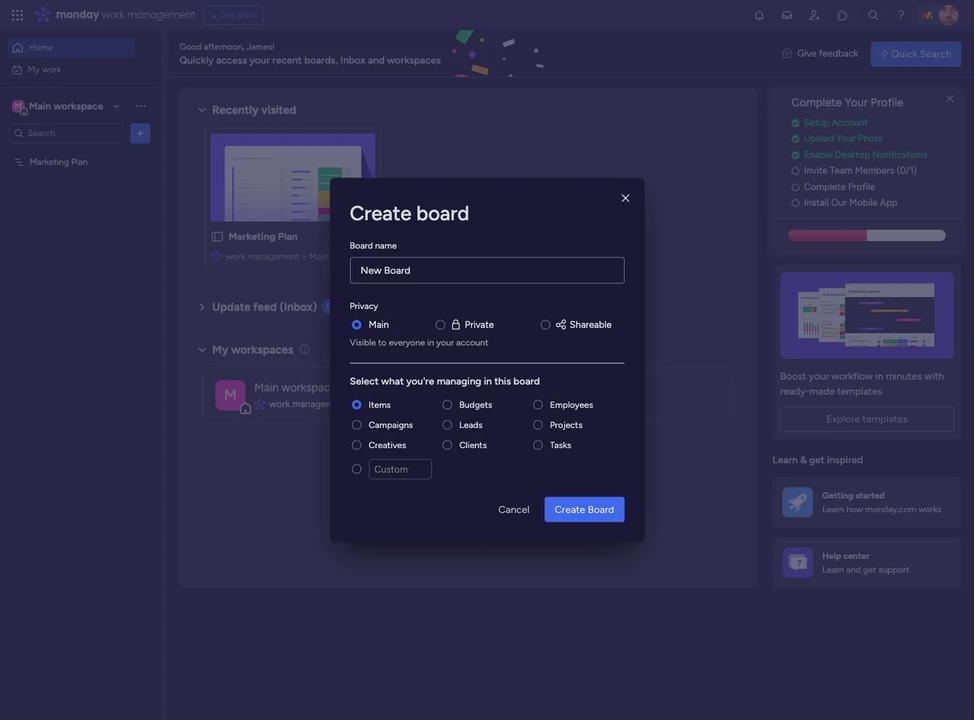 Task type: locate. For each thing, give the bounding box(es) containing it.
visible to everyone in your account
[[350, 337, 489, 348]]

your
[[250, 54, 270, 66], [437, 337, 454, 348], [809, 370, 829, 382]]

create
[[350, 201, 412, 225], [555, 504, 586, 516]]

in right everyone
[[428, 337, 434, 348]]

workspace image containing m
[[215, 380, 246, 410]]

0
[[327, 302, 332, 312]]

workspace image containing p
[[488, 380, 518, 410]]

0 horizontal spatial main workspace
[[29, 100, 103, 112]]

workspace up search in workspace field
[[53, 100, 103, 112]]

create inside button
[[555, 504, 586, 516]]

dapulse x slim image
[[943, 91, 958, 106]]

complete up setup
[[792, 96, 842, 110]]

1 vertical spatial learn
[[823, 505, 845, 515]]

circle o image
[[792, 167, 800, 176], [792, 199, 800, 208]]

0 horizontal spatial and
[[368, 54, 385, 66]]

0 horizontal spatial my
[[28, 64, 40, 75]]

work management
[[270, 399, 348, 410], [542, 399, 621, 410]]

0 vertical spatial and
[[368, 54, 385, 66]]

help center learn and get support
[[823, 551, 910, 576]]

employees
[[550, 399, 593, 410]]

1 vertical spatial plan
[[278, 231, 298, 243]]

0 vertical spatial workspaces
[[387, 54, 441, 66]]

profile down invite team members (0/1) on the right
[[849, 181, 876, 193]]

board
[[417, 201, 470, 225], [514, 375, 540, 387]]

your up the made
[[809, 370, 829, 382]]

select
[[350, 375, 379, 387]]

templates right explore
[[863, 413, 908, 425]]

0 vertical spatial circle o image
[[792, 167, 800, 176]]

1 circle o image from the top
[[792, 167, 800, 176]]

1 vertical spatial profile
[[849, 181, 876, 193]]

minutes
[[886, 370, 922, 382]]

management left >
[[248, 251, 300, 262]]

marketing inside list box
[[30, 157, 69, 167]]

Custom field
[[369, 459, 432, 480]]

help image
[[895, 9, 908, 21]]

management left items
[[292, 399, 348, 410]]

get down "center" at the bottom right of page
[[864, 565, 877, 576]]

your left "account"
[[437, 337, 454, 348]]

1 horizontal spatial m
[[224, 386, 237, 404]]

main workspace inside workspace selection element
[[29, 100, 103, 112]]

management
[[127, 8, 196, 22], [248, 251, 300, 262], [292, 399, 348, 410], [565, 399, 621, 410]]

0 vertical spatial marketing
[[30, 157, 69, 167]]

learn for help
[[823, 565, 845, 576]]

plan down search in workspace field
[[71, 157, 88, 167]]

create board button
[[545, 497, 625, 523]]

v2 bolt switch image
[[881, 47, 889, 61]]

visited
[[261, 103, 296, 117]]

2 work management from the left
[[542, 399, 621, 410]]

create for create board
[[350, 201, 412, 225]]

help center element
[[773, 538, 962, 589]]

board name
[[350, 240, 397, 251]]

visible
[[350, 337, 376, 348]]

upload
[[805, 133, 835, 144]]

m
[[15, 100, 22, 111], [224, 386, 237, 404]]

0 vertical spatial plan
[[71, 157, 88, 167]]

what
[[381, 375, 404, 387]]

workflow
[[832, 370, 873, 382]]

1 vertical spatial create
[[555, 504, 586, 516]]

1 horizontal spatial board
[[588, 504, 615, 516]]

m inside workspace icon
[[224, 386, 237, 404]]

1 horizontal spatial in
[[484, 375, 492, 387]]

work down project
[[542, 399, 563, 410]]

0 horizontal spatial board
[[417, 201, 470, 225]]

members
[[855, 165, 895, 177]]

workspace image
[[215, 380, 246, 410], [488, 380, 518, 410]]

marketing
[[30, 157, 69, 167], [229, 231, 276, 243]]

1 horizontal spatial component image
[[527, 399, 538, 410]]

main right >
[[309, 251, 328, 262]]

monday
[[56, 8, 99, 22]]

in inside the boost your workflow in minutes with ready-made templates
[[876, 370, 884, 382]]

learn inside getting started learn how monday.com works
[[823, 505, 845, 515]]

enable
[[805, 149, 833, 161]]

works
[[919, 505, 942, 515]]

2 check circle image from the top
[[792, 150, 800, 160]]

circle o image inside the invite team members (0/1) link
[[792, 167, 800, 176]]

Board name field
[[350, 257, 625, 284]]

component image
[[210, 250, 222, 261], [527, 399, 538, 410]]

afternoon,
[[204, 41, 245, 52]]

management down the 'planning' in the bottom of the page
[[565, 399, 621, 410]]

1 vertical spatial your
[[837, 133, 856, 144]]

main right workspace image
[[29, 100, 51, 112]]

1 vertical spatial check circle image
[[792, 150, 800, 160]]

workspace left the select
[[282, 381, 336, 395]]

0 vertical spatial main workspace
[[29, 100, 103, 112]]

1 horizontal spatial get
[[864, 565, 877, 576]]

access
[[216, 54, 247, 66]]

give
[[798, 48, 817, 59]]

and inside good afternoon, james! quickly access your recent boards, inbox and workspaces
[[368, 54, 385, 66]]

check circle image inside setup account link
[[792, 118, 800, 128]]

marketing down search in workspace field
[[30, 157, 69, 167]]

0 vertical spatial component image
[[210, 250, 222, 261]]

close my workspaces image
[[195, 343, 210, 358]]

0 horizontal spatial in
[[428, 337, 434, 348]]

quick search button
[[871, 41, 962, 66]]

1 horizontal spatial main workspace
[[255, 381, 336, 395]]

work management for p
[[542, 399, 621, 410]]

app
[[880, 197, 898, 209]]

name
[[375, 240, 397, 251]]

learn down getting at the right of page
[[823, 505, 845, 515]]

james peterson image
[[939, 5, 959, 25]]

check circle image inside enable desktop notifications 'link'
[[792, 150, 800, 160]]

workspace down add to favorites icon
[[330, 251, 373, 262]]

your down james!
[[250, 54, 270, 66]]

0 horizontal spatial get
[[810, 454, 825, 466]]

1 vertical spatial templates
[[863, 413, 908, 425]]

1 horizontal spatial create
[[555, 504, 586, 516]]

1 horizontal spatial marketing plan
[[229, 231, 298, 243]]

and right inbox
[[368, 54, 385, 66]]

my for my workspaces
[[212, 343, 229, 357]]

your inside good afternoon, james! quickly access your recent boards, inbox and workspaces
[[250, 54, 270, 66]]

your inside 'link'
[[837, 133, 856, 144]]

create right the "cancel"
[[555, 504, 586, 516]]

1 horizontal spatial workspace image
[[488, 380, 518, 410]]

1 vertical spatial marketing
[[229, 231, 276, 243]]

open update feed (inbox) image
[[195, 300, 210, 315]]

1 vertical spatial complete
[[805, 181, 846, 193]]

started
[[856, 491, 885, 501]]

board name heading
[[350, 239, 397, 252]]

1 vertical spatial get
[[864, 565, 877, 576]]

marketing right public board image
[[229, 231, 276, 243]]

1 work management from the left
[[270, 399, 348, 410]]

1 vertical spatial my
[[212, 343, 229, 357]]

marketing plan
[[30, 157, 88, 167], [229, 231, 298, 243]]

0 vertical spatial get
[[810, 454, 825, 466]]

component image down public board image
[[210, 250, 222, 261]]

create for create board
[[555, 504, 586, 516]]

feedback
[[819, 48, 859, 59]]

mobile
[[850, 197, 878, 209]]

1 vertical spatial and
[[847, 565, 861, 576]]

clients
[[460, 440, 487, 450]]

1 vertical spatial component image
[[527, 399, 538, 410]]

>
[[302, 251, 307, 262]]

board
[[350, 240, 373, 251], [588, 504, 615, 516]]

help
[[823, 551, 842, 562]]

m inside workspace image
[[15, 100, 22, 111]]

0 vertical spatial check circle image
[[792, 118, 800, 128]]

circle o image
[[792, 183, 800, 192]]

1 workspace image from the left
[[215, 380, 246, 410]]

1 check circle image from the top
[[792, 118, 800, 128]]

2 horizontal spatial your
[[809, 370, 829, 382]]

work management down the 'planning' in the bottom of the page
[[542, 399, 621, 410]]

work up update
[[226, 251, 245, 262]]

your up account
[[845, 96, 868, 110]]

invite team members (0/1) link
[[792, 164, 962, 178]]

workspaces
[[387, 54, 441, 66], [231, 343, 293, 357]]

in inside heading
[[484, 375, 492, 387]]

account
[[456, 337, 489, 348]]

1 horizontal spatial plan
[[278, 231, 298, 243]]

0 horizontal spatial work management
[[270, 399, 348, 410]]

workspaces down update feed (inbox)
[[231, 343, 293, 357]]

marketing plan list box
[[0, 149, 161, 343]]

circle o image for install
[[792, 199, 800, 208]]

check circle image down check circle image
[[792, 150, 800, 160]]

budgets
[[460, 399, 492, 410]]

circle o image inside install our mobile app link
[[792, 199, 800, 208]]

templates
[[838, 385, 883, 397], [863, 413, 908, 425]]

check circle image
[[792, 118, 800, 128], [792, 150, 800, 160]]

learn down help on the bottom of page
[[823, 565, 845, 576]]

circle o image down circle o image
[[792, 199, 800, 208]]

2 vertical spatial learn
[[823, 565, 845, 576]]

in
[[428, 337, 434, 348], [876, 370, 884, 382], [484, 375, 492, 387]]

check circle image
[[792, 134, 800, 144]]

workspaces right inbox
[[387, 54, 441, 66]]

learn inside help center learn and get support
[[823, 565, 845, 576]]

work down home
[[42, 64, 61, 75]]

in inside privacy element
[[428, 337, 434, 348]]

marketing plan up work management > main workspace on the top left of the page
[[229, 231, 298, 243]]

check circle image for enable
[[792, 150, 800, 160]]

your
[[845, 96, 868, 110], [837, 133, 856, 144]]

1 horizontal spatial your
[[437, 337, 454, 348]]

main inside privacy element
[[369, 319, 389, 330]]

1 vertical spatial board
[[588, 504, 615, 516]]

marketing plan down search in workspace field
[[30, 157, 88, 167]]

complete up install
[[805, 181, 846, 193]]

v2 user feedback image
[[783, 47, 793, 61]]

main up to
[[369, 319, 389, 330]]

0 vertical spatial complete
[[792, 96, 842, 110]]

1 vertical spatial board
[[514, 375, 540, 387]]

0 horizontal spatial component image
[[210, 250, 222, 261]]

complete for complete your profile
[[792, 96, 842, 110]]

management for work management's component image
[[565, 399, 621, 410]]

1 horizontal spatial work management
[[542, 399, 621, 410]]

0 horizontal spatial m
[[15, 100, 22, 111]]

your inside privacy element
[[437, 337, 454, 348]]

1 vertical spatial circle o image
[[792, 199, 800, 208]]

1 horizontal spatial my
[[212, 343, 229, 357]]

install
[[805, 197, 829, 209]]

privacy heading
[[350, 300, 378, 313]]

project
[[527, 381, 564, 395]]

my right the close my workspaces "icon"
[[212, 343, 229, 357]]

marketing plan inside marketing plan list box
[[30, 157, 88, 167]]

workspace
[[53, 100, 103, 112], [330, 251, 373, 262], [282, 381, 336, 395]]

1 vertical spatial your
[[437, 337, 454, 348]]

main workspace up component icon
[[255, 381, 336, 395]]

1 vertical spatial m
[[224, 386, 237, 404]]

main
[[29, 100, 51, 112], [309, 251, 328, 262], [369, 319, 389, 330], [255, 381, 279, 395]]

shareable
[[570, 319, 612, 330]]

in left this
[[484, 375, 492, 387]]

templates inside the boost your workflow in minutes with ready-made templates
[[838, 385, 883, 397]]

work for work management's component image
[[542, 399, 563, 410]]

0 horizontal spatial create
[[350, 201, 412, 225]]

account
[[832, 117, 868, 128]]

check circle image up check circle image
[[792, 118, 800, 128]]

0 vertical spatial marketing plan
[[30, 157, 88, 167]]

1 vertical spatial workspaces
[[231, 343, 293, 357]]

complete inside complete profile link
[[805, 181, 846, 193]]

in left minutes
[[876, 370, 884, 382]]

my inside my work button
[[28, 64, 40, 75]]

check circle image for setup
[[792, 118, 800, 128]]

your for complete
[[845, 96, 868, 110]]

0 vertical spatial templates
[[838, 385, 883, 397]]

main workspace
[[29, 100, 103, 112], [255, 381, 336, 395]]

complete
[[792, 96, 842, 110], [805, 181, 846, 193]]

this
[[495, 375, 511, 387]]

privacy element
[[350, 318, 625, 348]]

create up add to favorites icon
[[350, 201, 412, 225]]

select what you're managing in this board option group
[[350, 399, 625, 487]]

(inbox)
[[280, 301, 317, 314]]

component image down project
[[527, 399, 538, 410]]

0 horizontal spatial board
[[350, 240, 373, 251]]

private
[[465, 319, 494, 330]]

desktop
[[835, 149, 871, 161]]

circle o image up circle o image
[[792, 167, 800, 176]]

main workspace up search in workspace field
[[29, 100, 103, 112]]

how
[[847, 505, 864, 515]]

workspace image left component icon
[[215, 380, 246, 410]]

0 horizontal spatial your
[[250, 54, 270, 66]]

2 workspace image from the left
[[488, 380, 518, 410]]

0 horizontal spatial marketing
[[30, 157, 69, 167]]

0 horizontal spatial marketing plan
[[30, 157, 88, 167]]

0 vertical spatial create
[[350, 201, 412, 225]]

0 vertical spatial your
[[845, 96, 868, 110]]

boost
[[781, 370, 807, 382]]

1 horizontal spatial and
[[847, 565, 861, 576]]

component image for work management
[[527, 399, 538, 410]]

work management right component icon
[[270, 399, 348, 410]]

0 vertical spatial board
[[350, 240, 373, 251]]

templates down workflow on the right bottom of the page
[[838, 385, 883, 397]]

profile up setup account link
[[871, 96, 904, 110]]

good
[[180, 41, 202, 52]]

2 circle o image from the top
[[792, 199, 800, 208]]

m for workspace image
[[15, 100, 22, 111]]

workspace selection element
[[12, 99, 105, 115]]

learn left &
[[773, 454, 798, 466]]

2 horizontal spatial in
[[876, 370, 884, 382]]

0 horizontal spatial workspace image
[[215, 380, 246, 410]]

management for component icon
[[292, 399, 348, 410]]

0 horizontal spatial plan
[[71, 157, 88, 167]]

get right &
[[810, 454, 825, 466]]

work for component icon
[[270, 399, 290, 410]]

0 vertical spatial m
[[15, 100, 22, 111]]

plan up work management > main workspace on the top left of the page
[[278, 231, 298, 243]]

work inside button
[[42, 64, 61, 75]]

create inside heading
[[350, 201, 412, 225]]

your down account
[[837, 133, 856, 144]]

work right component icon
[[270, 399, 290, 410]]

explore templates
[[827, 413, 908, 425]]

management for component image related to work management > main workspace
[[248, 251, 300, 262]]

0 vertical spatial my
[[28, 64, 40, 75]]

tasks
[[550, 440, 572, 450]]

inspired
[[827, 454, 864, 466]]

0 vertical spatial your
[[250, 54, 270, 66]]

1 horizontal spatial workspaces
[[387, 54, 441, 66]]

workspace image for project
[[488, 380, 518, 410]]

workspace image left project
[[488, 380, 518, 410]]

my down home
[[28, 64, 40, 75]]

1 horizontal spatial marketing
[[229, 231, 276, 243]]

2 vertical spatial your
[[809, 370, 829, 382]]

and down "center" at the bottom right of page
[[847, 565, 861, 576]]



Task type: vqa. For each thing, say whether or not it's contained in the screenshot.
in within the heading
yes



Task type: describe. For each thing, give the bounding box(es) containing it.
with
[[925, 370, 945, 382]]

complete for complete profile
[[805, 181, 846, 193]]

work for component image related to work management > main workspace
[[226, 251, 245, 262]]

add to favorites image
[[357, 230, 369, 243]]

create board
[[350, 201, 470, 225]]

1 vertical spatial marketing plan
[[229, 231, 298, 243]]

1 vertical spatial main workspace
[[255, 381, 336, 395]]

cancel
[[499, 504, 530, 516]]

recently
[[212, 103, 259, 117]]

templates image image
[[784, 272, 951, 359]]

templates inside explore templates button
[[863, 413, 908, 425]]

your inside the boost your workflow in minutes with ready-made templates
[[809, 370, 829, 382]]

search everything image
[[868, 9, 880, 21]]

m for workspace icon containing m
[[224, 386, 237, 404]]

apps image
[[837, 9, 849, 21]]

setup account link
[[792, 116, 962, 130]]

recent
[[273, 54, 302, 66]]

circle o image for invite
[[792, 167, 800, 176]]

0 horizontal spatial workspaces
[[231, 343, 293, 357]]

select what you're managing in this board heading
[[350, 374, 625, 389]]

projects
[[550, 420, 583, 430]]

upload your photo
[[805, 133, 884, 144]]

setup account
[[805, 117, 868, 128]]

items
[[369, 399, 391, 410]]

quickly
[[180, 54, 214, 66]]

1 horizontal spatial board
[[514, 375, 540, 387]]

complete profile
[[805, 181, 876, 193]]

give feedback
[[798, 48, 859, 59]]

quick
[[892, 48, 918, 60]]

team
[[830, 165, 853, 177]]

everyone
[[389, 337, 425, 348]]

invite
[[805, 165, 828, 177]]

management up good
[[127, 8, 196, 22]]

install our mobile app
[[805, 197, 898, 209]]

notifications image
[[753, 9, 766, 21]]

setup
[[805, 117, 830, 128]]

and inside help center learn and get support
[[847, 565, 861, 576]]

0 vertical spatial board
[[417, 201, 470, 225]]

ready-
[[781, 385, 810, 397]]

photo
[[858, 133, 884, 144]]

component image
[[255, 399, 265, 410]]

board inside button
[[588, 504, 615, 516]]

1 vertical spatial workspace
[[330, 251, 373, 262]]

james!
[[247, 41, 275, 52]]

0 vertical spatial workspace
[[53, 100, 103, 112]]

(0/1)
[[897, 165, 917, 177]]

create board heading
[[350, 198, 625, 228]]

privacy
[[350, 301, 378, 312]]

getting
[[823, 491, 854, 501]]

board inside heading
[[350, 240, 373, 251]]

notifications
[[873, 149, 928, 161]]

learn for getting
[[823, 505, 845, 515]]

work management for m
[[270, 399, 348, 410]]

0 vertical spatial learn
[[773, 454, 798, 466]]

managing
[[437, 375, 482, 387]]

inbox
[[340, 54, 366, 66]]

support
[[879, 565, 910, 576]]

inbox image
[[781, 9, 794, 21]]

&
[[801, 454, 807, 466]]

0 vertical spatial profile
[[871, 96, 904, 110]]

private button
[[450, 318, 494, 332]]

explore templates button
[[781, 407, 954, 432]]

made
[[810, 385, 835, 397]]

work right monday
[[102, 8, 124, 22]]

p
[[499, 386, 508, 404]]

shareable button
[[555, 318, 612, 332]]

invite team members (0/1)
[[805, 165, 917, 177]]

update feed (inbox)
[[212, 301, 317, 314]]

your for upload
[[837, 133, 856, 144]]

learn & get inspired
[[773, 454, 864, 466]]

install our mobile app link
[[792, 196, 962, 210]]

enable desktop notifications link
[[792, 148, 962, 162]]

invite members image
[[809, 9, 822, 21]]

public board image
[[210, 230, 224, 244]]

close image
[[622, 193, 630, 203]]

home button
[[8, 38, 135, 58]]

2 vertical spatial workspace
[[282, 381, 336, 395]]

center
[[844, 551, 870, 562]]

component image for work management > main workspace
[[210, 250, 222, 261]]

creatives
[[369, 440, 406, 450]]

select product image
[[11, 9, 24, 21]]

in for minutes
[[876, 370, 884, 382]]

getting started learn how monday.com works
[[823, 491, 942, 515]]

see plans
[[220, 9, 258, 20]]

monday.com
[[866, 505, 917, 515]]

close recently visited image
[[195, 103, 210, 118]]

our
[[832, 197, 847, 209]]

workspace image
[[12, 99, 25, 113]]

cancel button
[[489, 497, 540, 523]]

you're
[[407, 375, 435, 387]]

boost your workflow in minutes with ready-made templates
[[781, 370, 945, 397]]

update
[[212, 301, 251, 314]]

Search in workspace field
[[26, 126, 105, 140]]

plan inside list box
[[71, 157, 88, 167]]

create board
[[555, 504, 615, 516]]

planning
[[567, 381, 610, 395]]

complete profile link
[[792, 180, 962, 194]]

recently visited
[[212, 103, 296, 117]]

select what you're managing in this board
[[350, 375, 540, 387]]

feed
[[253, 301, 277, 314]]

good afternoon, james! quickly access your recent boards, inbox and workspaces
[[180, 41, 441, 66]]

monday work management
[[56, 8, 196, 22]]

main inside workspace selection element
[[29, 100, 51, 112]]

my work
[[28, 64, 61, 75]]

search
[[921, 48, 952, 60]]

my work button
[[8, 60, 135, 80]]

my workspaces
[[212, 343, 293, 357]]

home
[[29, 42, 53, 53]]

my for my work
[[28, 64, 40, 75]]

quick search
[[892, 48, 952, 60]]

getting started element
[[773, 478, 962, 528]]

in for your
[[428, 337, 434, 348]]

main up component icon
[[255, 381, 279, 395]]

plans
[[238, 9, 258, 20]]

explore
[[827, 413, 861, 425]]

workspace image for main
[[215, 380, 246, 410]]

boards,
[[305, 54, 338, 66]]

workspaces inside good afternoon, james! quickly access your recent boards, inbox and workspaces
[[387, 54, 441, 66]]

see plans button
[[203, 6, 264, 25]]

get inside help center learn and get support
[[864, 565, 877, 576]]



